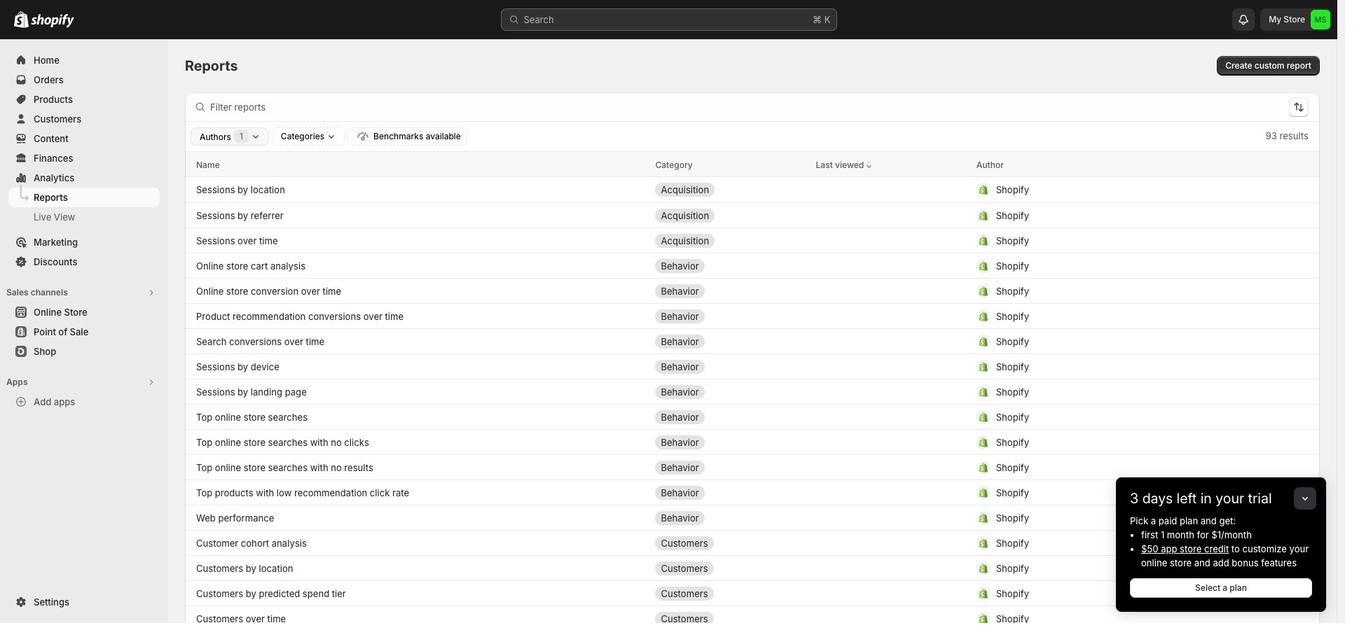 Task type: locate. For each thing, give the bounding box(es) containing it.
16 row from the top
[[185, 530, 1320, 556]]

my store image
[[1311, 10, 1331, 29]]

15 row from the top
[[185, 505, 1320, 530]]

shopify image
[[14, 11, 29, 28]]

cell
[[655, 179, 805, 201], [977, 179, 1275, 201], [655, 204, 805, 227], [816, 204, 965, 227], [977, 204, 1275, 227], [655, 229, 805, 252], [977, 229, 1275, 252], [655, 255, 805, 277], [816, 255, 965, 277], [977, 255, 1275, 277], [655, 280, 805, 302], [977, 280, 1275, 302], [655, 305, 805, 328], [816, 305, 965, 328], [977, 305, 1275, 328], [655, 330, 805, 353], [977, 330, 1275, 353], [655, 356, 805, 378], [816, 356, 965, 378], [977, 356, 1275, 378], [655, 381, 805, 403], [977, 381, 1275, 403], [655, 406, 805, 428], [816, 406, 965, 428], [977, 406, 1275, 428], [655, 431, 805, 454], [977, 431, 1275, 454], [655, 456, 805, 479], [816, 456, 965, 479], [977, 456, 1275, 479], [655, 482, 805, 504], [977, 482, 1275, 504], [655, 507, 805, 529], [816, 507, 965, 529], [977, 507, 1275, 529], [655, 532, 805, 555], [977, 532, 1275, 555], [655, 557, 805, 580], [816, 557, 965, 580], [977, 557, 1275, 580], [655, 583, 805, 605], [977, 583, 1275, 605], [655, 608, 805, 624], [816, 608, 965, 624], [977, 608, 1275, 624]]

14 row from the top
[[185, 480, 1320, 505]]

4 row from the top
[[185, 228, 1320, 253]]

5 row from the top
[[185, 253, 1320, 278]]

8 row from the top
[[185, 329, 1320, 354]]

row
[[185, 152, 1320, 177], [185, 177, 1320, 202], [185, 202, 1320, 228], [185, 228, 1320, 253], [185, 253, 1320, 278], [185, 278, 1320, 303], [185, 303, 1320, 329], [185, 329, 1320, 354], [185, 354, 1320, 379], [185, 379, 1320, 404], [185, 404, 1320, 430], [185, 430, 1320, 455], [185, 455, 1320, 480], [185, 480, 1320, 505], [185, 505, 1320, 530], [185, 530, 1320, 556], [185, 556, 1320, 581], [185, 581, 1320, 606], [185, 606, 1320, 624]]



Task type: describe. For each thing, give the bounding box(es) containing it.
10 row from the top
[[185, 379, 1320, 404]]

17 row from the top
[[185, 556, 1320, 581]]

9 row from the top
[[185, 354, 1320, 379]]

11 row from the top
[[185, 404, 1320, 430]]

7 row from the top
[[185, 303, 1320, 329]]

2 row from the top
[[185, 177, 1320, 202]]

18 row from the top
[[185, 581, 1320, 606]]

shopify image
[[31, 14, 74, 28]]

19 row from the top
[[185, 606, 1320, 624]]

Filter reports text field
[[210, 96, 1278, 118]]

12 row from the top
[[185, 430, 1320, 455]]

3 row from the top
[[185, 202, 1320, 228]]

6 row from the top
[[185, 278, 1320, 303]]

1 row from the top
[[185, 152, 1320, 177]]

13 row from the top
[[185, 455, 1320, 480]]

list of reports table
[[185, 152, 1320, 624]]



Task type: vqa. For each thing, say whether or not it's contained in the screenshot.
Enter time text box
no



